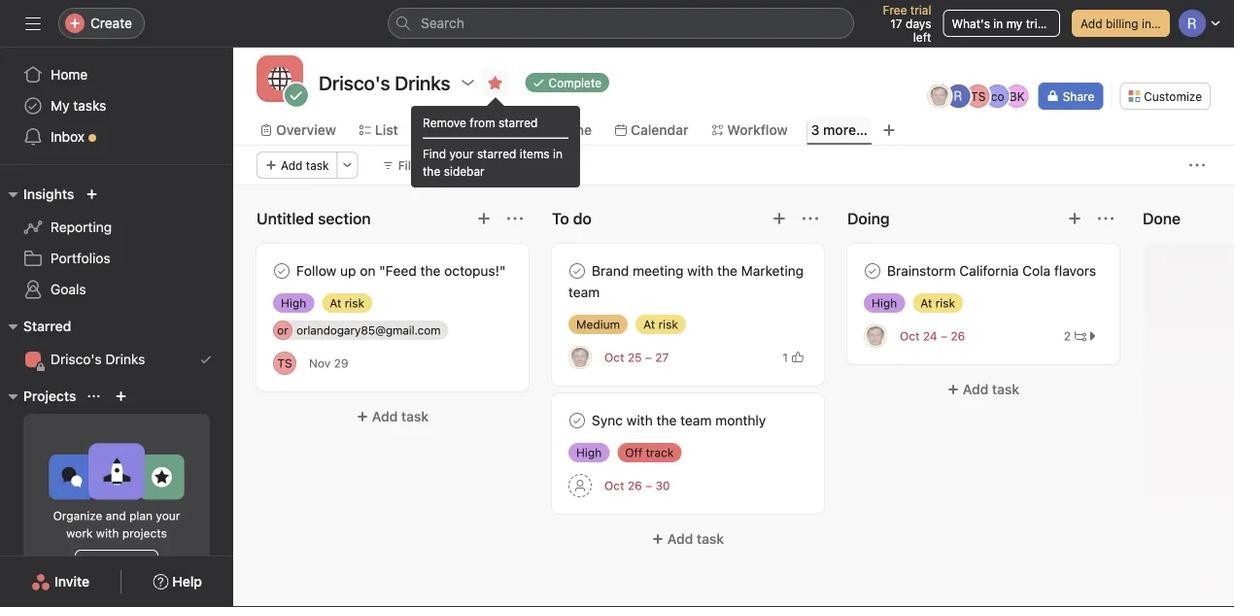 Task type: describe. For each thing, give the bounding box(es) containing it.
drisco's drinks link
[[12, 344, 222, 375]]

portfolios
[[51, 250, 110, 266]]

oct for to do
[[605, 351, 625, 365]]

insights button
[[0, 183, 74, 206]]

add for add task button under overview link
[[281, 158, 303, 172]]

completed checkbox for to do
[[566, 260, 589, 283]]

done
[[1143, 209, 1181, 228]]

help
[[172, 574, 202, 590]]

25
[[628, 351, 642, 365]]

insights element
[[0, 177, 233, 309]]

meeting
[[633, 263, 684, 279]]

inbox link
[[12, 122, 222, 153]]

overview
[[276, 122, 336, 138]]

list link
[[360, 120, 398, 141]]

the inside the brand meeting with the marketing team
[[717, 263, 738, 279]]

create
[[90, 15, 132, 31]]

the right "feed
[[420, 263, 441, 279]]

oct 24 – 26
[[900, 330, 966, 343]]

– for to do
[[645, 351, 652, 365]]

goals
[[51, 281, 86, 297]]

0 horizontal spatial more actions image
[[342, 159, 353, 171]]

at for doing
[[921, 296, 933, 310]]

starred for your
[[477, 147, 517, 160]]

remove from starred image
[[488, 75, 503, 90]]

off
[[625, 446, 643, 460]]

the inside find your starred items in the sidebar
[[423, 164, 441, 178]]

show options, current sort, top image
[[88, 391, 100, 402]]

30
[[656, 479, 670, 493]]

brand
[[592, 263, 629, 279]]

globe image
[[268, 67, 292, 90]]

up
[[340, 263, 356, 279]]

1 horizontal spatial 26
[[951, 330, 966, 343]]

hide sidebar image
[[25, 16, 41, 31]]

at risk for to do
[[644, 318, 678, 331]]

off track
[[625, 446, 674, 460]]

timeline
[[538, 122, 592, 138]]

filter
[[398, 158, 427, 172]]

sidebar
[[444, 164, 485, 178]]

sync
[[592, 413, 623, 429]]

more section actions image for untitled section
[[507, 211, 523, 227]]

board
[[437, 122, 475, 138]]

27
[[655, 351, 669, 365]]

days
[[906, 17, 932, 30]]

brand meeting with the marketing team
[[569, 263, 804, 300]]

projects element
[[0, 379, 233, 608]]

ja for to do
[[574, 351, 587, 365]]

add task for add task button under 29
[[372, 409, 429, 425]]

team inside the brand meeting with the marketing team
[[569, 284, 600, 300]]

free
[[883, 3, 907, 17]]

oct 25 – 27
[[605, 351, 669, 365]]

workflow
[[728, 122, 788, 138]]

the up track
[[657, 413, 677, 429]]

complete button
[[517, 69, 618, 96]]

0 vertical spatial ts
[[971, 89, 986, 103]]

ra
[[951, 89, 967, 103]]

on
[[360, 263, 376, 279]]

add task button down overview link
[[257, 152, 338, 179]]

find your starred items in the sidebar
[[423, 147, 563, 178]]

billing
[[1106, 17, 1139, 30]]

global element
[[0, 48, 233, 164]]

2 vertical spatial –
[[646, 479, 652, 493]]

tasks
[[73, 98, 106, 114]]

organize
[[53, 509, 102, 523]]

task for add task button below oct 24 – 26
[[993, 382, 1020, 398]]

ts button
[[273, 352, 296, 375]]

calendar
[[631, 122, 689, 138]]

trial
[[911, 3, 932, 17]]

filter button
[[374, 152, 436, 179]]

projects
[[23, 388, 76, 404]]

projects button
[[0, 385, 76, 408]]

octopus!"
[[444, 263, 506, 279]]

left
[[914, 30, 932, 44]]

or
[[277, 324, 289, 337]]

insights
[[23, 186, 74, 202]]

3 more… button
[[811, 120, 868, 141]]

your inside organize and plan your work with projects
[[156, 509, 180, 523]]

track
[[646, 446, 674, 460]]

timeline link
[[522, 120, 592, 141]]

drinks
[[105, 351, 145, 367]]

add inside add billing info button
[[1081, 17, 1103, 30]]

tooltip containing remove from starred
[[411, 100, 580, 188]]

1 vertical spatial with
[[627, 413, 653, 429]]

completed image for sync with the team monthly
[[566, 409, 589, 433]]

ja for doing
[[870, 330, 882, 343]]

risk for to do
[[659, 318, 678, 331]]

brainstorm california cola flavors
[[888, 263, 1097, 279]]

doing
[[848, 209, 890, 228]]

drisco's
[[51, 351, 102, 367]]

list
[[375, 122, 398, 138]]

my tasks
[[51, 98, 106, 114]]

reporting
[[51, 219, 112, 235]]

ja button for doing
[[864, 325, 888, 348]]

starred
[[23, 318, 71, 334]]

3 more…
[[811, 122, 868, 138]]

bk
[[1010, 89, 1025, 103]]

1 horizontal spatial more actions image
[[1190, 157, 1205, 173]]

items
[[520, 147, 550, 160]]

completed image for brainstorm california cola flavors
[[861, 260, 885, 283]]

add task for add task button under 30
[[668, 531, 724, 547]]

help button
[[140, 565, 215, 600]]

add task button down oct 24 – 26
[[848, 372, 1120, 407]]

work
[[66, 527, 93, 540]]

ts inside button
[[277, 357, 292, 370]]

oct 26 – 30
[[605, 479, 670, 493]]

your inside find your starred items in the sidebar
[[450, 147, 474, 160]]

17
[[891, 17, 903, 30]]

add for add task button below oct 24 – 26
[[963, 382, 989, 398]]

follow up on "feed the octopus!"
[[296, 263, 506, 279]]

24
[[923, 330, 938, 343]]

completed checkbox for doing
[[861, 260, 885, 283]]

share
[[1063, 89, 1095, 103]]

starred button
[[0, 315, 71, 338]]

untitled section
[[257, 209, 371, 228]]

new image
[[86, 189, 98, 200]]



Task type: vqa. For each thing, say whether or not it's contained in the screenshot.
first 0 button
no



Task type: locate. For each thing, give the bounding box(es) containing it.
0 horizontal spatial in
[[553, 147, 563, 160]]

with right meeting
[[687, 263, 714, 279]]

monthly
[[716, 413, 766, 429]]

and
[[106, 509, 126, 523]]

0 vertical spatial starred
[[499, 116, 538, 129]]

add task button
[[257, 152, 338, 179], [848, 372, 1120, 407], [257, 400, 529, 435], [552, 522, 824, 557]]

2 horizontal spatial at
[[921, 296, 933, 310]]

high for doing
[[872, 296, 897, 310]]

2 horizontal spatial risk
[[936, 296, 956, 310]]

1 completed image from the left
[[270, 260, 294, 283]]

starred inside find your starred items in the sidebar
[[477, 147, 517, 160]]

more section actions image right add task image
[[1098, 211, 1114, 227]]

your up the sidebar
[[450, 147, 474, 160]]

"feed
[[379, 263, 417, 279]]

completed image left brainstorm
[[861, 260, 885, 283]]

more section actions image for doing
[[1098, 211, 1114, 227]]

1 vertical spatial –
[[645, 351, 652, 365]]

with inside the brand meeting with the marketing team
[[687, 263, 714, 279]]

add for add task button under 30
[[668, 531, 693, 547]]

add task button down 29
[[257, 400, 529, 435]]

1 add task image from the left
[[476, 211, 492, 227]]

at
[[330, 296, 342, 310], [921, 296, 933, 310], [644, 318, 655, 331]]

inbox
[[51, 129, 85, 145]]

ja button left 24
[[864, 325, 888, 348]]

info
[[1142, 17, 1163, 30]]

1 horizontal spatial high
[[576, 446, 602, 460]]

more section actions image
[[803, 211, 819, 227]]

add task for add task button under overview link
[[281, 158, 329, 172]]

completed image for untitled section
[[270, 260, 294, 283]]

completed image
[[270, 260, 294, 283], [566, 260, 589, 283]]

add task down 30
[[668, 531, 724, 547]]

completed image left follow
[[270, 260, 294, 283]]

1 horizontal spatial team
[[681, 413, 712, 429]]

tooltip
[[411, 100, 580, 188]]

add task image
[[1067, 211, 1083, 227]]

my
[[51, 98, 70, 114]]

add down overview link
[[281, 158, 303, 172]]

marketing
[[741, 263, 804, 279]]

calendar link
[[615, 120, 689, 141]]

Completed checkbox
[[566, 409, 589, 433]]

with inside organize and plan your work with projects
[[96, 527, 119, 540]]

more section actions image left to do
[[507, 211, 523, 227]]

1 vertical spatial in
[[553, 147, 563, 160]]

completed image
[[861, 260, 885, 283], [566, 409, 589, 433]]

completed checkbox left follow
[[270, 260, 294, 283]]

1 vertical spatial team
[[681, 413, 712, 429]]

ja down 'medium'
[[574, 351, 587, 365]]

0 horizontal spatial risk
[[345, 296, 365, 310]]

nov 29 button
[[309, 357, 349, 370]]

add task image left more section actions image
[[772, 211, 787, 227]]

california
[[960, 263, 1019, 279]]

29
[[334, 357, 349, 370]]

search button
[[388, 8, 854, 39]]

portfolios link
[[12, 243, 222, 274]]

search
[[421, 15, 465, 31]]

completed checkbox left 'brand'
[[566, 260, 589, 283]]

oct left 24
[[900, 330, 920, 343]]

at risk for untitled section
[[330, 296, 365, 310]]

projects
[[122, 527, 167, 540]]

orlandogary85@gmail.com
[[296, 324, 441, 337]]

co
[[991, 89, 1005, 103]]

brainstorm
[[888, 263, 956, 279]]

1 vertical spatial ts
[[277, 357, 292, 370]]

add task down orlandogary85@gmail.com at the left bottom of page
[[372, 409, 429, 425]]

0 horizontal spatial with
[[96, 527, 119, 540]]

add task for add task button below oct 24 – 26
[[963, 382, 1020, 398]]

more actions image down "customize"
[[1190, 157, 1205, 173]]

flavors
[[1055, 263, 1097, 279]]

0 horizontal spatial more section actions image
[[507, 211, 523, 227]]

0 horizontal spatial at risk
[[330, 296, 365, 310]]

what's in my trial?
[[952, 17, 1053, 30]]

at for untitled section
[[330, 296, 342, 310]]

3
[[811, 122, 820, 138]]

0 vertical spatial completed image
[[861, 260, 885, 283]]

to do
[[552, 209, 592, 228]]

2 horizontal spatial ja
[[933, 89, 946, 103]]

task for add task button under overview link
[[306, 158, 329, 172]]

26 right 24
[[951, 330, 966, 343]]

home
[[51, 67, 88, 83]]

organize and plan your work with projects
[[53, 509, 180, 540]]

2 vertical spatial with
[[96, 527, 119, 540]]

remove from starred
[[423, 116, 538, 129]]

at risk up oct 24 – 26
[[921, 296, 956, 310]]

0 vertical spatial 26
[[951, 330, 966, 343]]

2 horizontal spatial high
[[872, 296, 897, 310]]

1 horizontal spatial risk
[[659, 318, 678, 331]]

ts down 'or'
[[277, 357, 292, 370]]

at risk for doing
[[921, 296, 956, 310]]

0 vertical spatial in
[[994, 17, 1003, 30]]

high down brainstorm
[[872, 296, 897, 310]]

0 horizontal spatial add task image
[[476, 211, 492, 227]]

invite
[[54, 574, 90, 590]]

drisco's drinks
[[51, 351, 145, 367]]

ja button
[[864, 325, 888, 348], [569, 346, 592, 369]]

1 horizontal spatial ja
[[870, 330, 882, 343]]

completed image left 'brand'
[[566, 260, 589, 283]]

26 left 30
[[628, 479, 642, 493]]

ja button down 'medium'
[[569, 346, 592, 369]]

0 vertical spatial oct
[[900, 330, 920, 343]]

add task image for untitled section
[[476, 211, 492, 227]]

0 horizontal spatial at
[[330, 296, 342, 310]]

medium
[[576, 318, 620, 331]]

0 horizontal spatial completed checkbox
[[270, 260, 294, 283]]

1 vertical spatial oct
[[605, 351, 625, 365]]

risk up orlandogary85@gmail.com at the left bottom of page
[[345, 296, 365, 310]]

add left billing
[[1081, 17, 1103, 30]]

home link
[[12, 59, 222, 90]]

goals link
[[12, 274, 222, 305]]

0 horizontal spatial your
[[156, 509, 180, 523]]

1 horizontal spatial with
[[627, 413, 653, 429]]

2 horizontal spatial completed checkbox
[[861, 260, 885, 283]]

0 vertical spatial ja
[[933, 89, 946, 103]]

trial?
[[1026, 17, 1053, 30]]

workflow link
[[712, 120, 788, 141]]

create button
[[58, 8, 145, 39]]

task
[[306, 158, 329, 172], [993, 382, 1020, 398], [401, 409, 429, 425], [697, 531, 724, 547]]

the
[[423, 164, 441, 178], [420, 263, 441, 279], [717, 263, 738, 279], [657, 413, 677, 429]]

risk up 27
[[659, 318, 678, 331]]

1 completed checkbox from the left
[[270, 260, 294, 283]]

1 horizontal spatial completed checkbox
[[566, 260, 589, 283]]

team down 'brand'
[[569, 284, 600, 300]]

3 completed checkbox from the left
[[861, 260, 885, 283]]

more…
[[823, 122, 868, 138]]

starred up items
[[499, 116, 538, 129]]

1 horizontal spatial ts
[[971, 89, 986, 103]]

add task image
[[476, 211, 492, 227], [772, 211, 787, 227]]

1 vertical spatial starred
[[477, 147, 517, 160]]

at risk up 27
[[644, 318, 678, 331]]

risk up oct 24 – 26
[[936, 296, 956, 310]]

oct for doing
[[900, 330, 920, 343]]

1 horizontal spatial ja button
[[864, 325, 888, 348]]

the down find
[[423, 164, 441, 178]]

risk for doing
[[936, 296, 956, 310]]

add down 30
[[668, 531, 693, 547]]

search list box
[[388, 8, 854, 39]]

1 horizontal spatial your
[[450, 147, 474, 160]]

new project or portfolio image
[[115, 391, 127, 402]]

risk for untitled section
[[345, 296, 365, 310]]

completed image for to do
[[566, 260, 589, 283]]

in inside find your starred items in the sidebar
[[553, 147, 563, 160]]

2 completed checkbox from the left
[[566, 260, 589, 283]]

2 horizontal spatial with
[[687, 263, 714, 279]]

at for to do
[[644, 318, 655, 331]]

in right items
[[553, 147, 563, 160]]

sync with the team monthly
[[592, 413, 766, 429]]

– left 30
[[646, 479, 652, 493]]

0 horizontal spatial completed image
[[270, 260, 294, 283]]

1 horizontal spatial completed image
[[566, 260, 589, 283]]

0 horizontal spatial ts
[[277, 357, 292, 370]]

more actions image left filter "dropdown button"
[[342, 159, 353, 171]]

at risk down up
[[330, 296, 365, 310]]

customize
[[1144, 89, 1202, 103]]

completed image left sync
[[566, 409, 589, 433]]

in
[[994, 17, 1003, 30], [553, 147, 563, 160]]

follow
[[296, 263, 337, 279]]

0 horizontal spatial completed image
[[566, 409, 589, 433]]

1 vertical spatial your
[[156, 509, 180, 523]]

add task
[[281, 158, 329, 172], [963, 382, 1020, 398], [372, 409, 429, 425], [668, 531, 724, 547]]

add for add task button under 29
[[372, 409, 398, 425]]

with down and
[[96, 527, 119, 540]]

team left monthly
[[681, 413, 712, 429]]

high for untitled section
[[281, 296, 306, 310]]

add task down overview
[[281, 158, 329, 172]]

starred for from
[[499, 116, 538, 129]]

add billing info
[[1081, 17, 1163, 30]]

more section actions image
[[507, 211, 523, 227], [1098, 211, 1114, 227]]

team
[[569, 284, 600, 300], [681, 413, 712, 429]]

1
[[783, 351, 788, 365]]

– left 27
[[645, 351, 652, 365]]

1 horizontal spatial at
[[644, 318, 655, 331]]

at risk
[[330, 296, 365, 310], [921, 296, 956, 310], [644, 318, 678, 331]]

at down up
[[330, 296, 342, 310]]

high up 'or'
[[281, 296, 306, 310]]

complete
[[549, 76, 602, 89]]

1 button
[[779, 348, 808, 367]]

add task button down 30
[[552, 522, 824, 557]]

plan
[[129, 509, 153, 523]]

board link
[[422, 120, 475, 141]]

overview link
[[261, 120, 336, 141]]

1 horizontal spatial more section actions image
[[1098, 211, 1114, 227]]

the left marketing
[[717, 263, 738, 279]]

0 vertical spatial with
[[687, 263, 714, 279]]

high down completed checkbox
[[576, 446, 602, 460]]

in inside button
[[994, 17, 1003, 30]]

cola
[[1023, 263, 1051, 279]]

task for add task button under 30
[[697, 531, 724, 547]]

customize button
[[1120, 83, 1211, 110]]

add down orlandogary85@gmail.com at the left bottom of page
[[372, 409, 398, 425]]

remove
[[423, 116, 467, 129]]

ja left 24
[[870, 330, 882, 343]]

task for add task button under 29
[[401, 409, 429, 425]]

reporting link
[[12, 212, 222, 243]]

2 add task image from the left
[[772, 211, 787, 227]]

add task image for to do
[[772, 211, 787, 227]]

add tab image
[[882, 122, 897, 138]]

0 vertical spatial your
[[450, 147, 474, 160]]

add billing info button
[[1072, 10, 1170, 37]]

show options image
[[460, 75, 476, 90]]

0 vertical spatial team
[[569, 284, 600, 300]]

2
[[1064, 330, 1071, 343]]

invite button
[[19, 565, 102, 600]]

0 horizontal spatial ja
[[574, 351, 587, 365]]

2 more section actions image from the left
[[1098, 211, 1114, 227]]

0 horizontal spatial high
[[281, 296, 306, 310]]

find
[[423, 147, 446, 160]]

drisco's drinks
[[319, 71, 451, 94]]

0 horizontal spatial ja button
[[569, 346, 592, 369]]

more actions image
[[1190, 157, 1205, 173], [342, 159, 353, 171]]

with
[[687, 263, 714, 279], [627, 413, 653, 429], [96, 527, 119, 540]]

2 vertical spatial ja
[[574, 351, 587, 365]]

Completed checkbox
[[270, 260, 294, 283], [566, 260, 589, 283], [861, 260, 885, 283]]

0 vertical spatial –
[[941, 330, 948, 343]]

ja button for to do
[[569, 346, 592, 369]]

1 horizontal spatial at risk
[[644, 318, 678, 331]]

oct left 25
[[605, 351, 625, 365]]

2 horizontal spatial at risk
[[921, 296, 956, 310]]

in left my
[[994, 17, 1003, 30]]

ja
[[933, 89, 946, 103], [870, 330, 882, 343], [574, 351, 587, 365]]

ja left the ra
[[933, 89, 946, 103]]

– right 24
[[941, 330, 948, 343]]

nov
[[309, 357, 331, 370]]

0 horizontal spatial team
[[569, 284, 600, 300]]

your right 'plan'
[[156, 509, 180, 523]]

1 horizontal spatial in
[[994, 17, 1003, 30]]

1 vertical spatial ja
[[870, 330, 882, 343]]

1 more section actions image from the left
[[507, 211, 523, 227]]

1 horizontal spatial completed image
[[861, 260, 885, 283]]

oct
[[900, 330, 920, 343], [605, 351, 625, 365], [605, 479, 625, 493]]

completed checkbox for untitled section
[[270, 260, 294, 283]]

1 vertical spatial completed image
[[566, 409, 589, 433]]

2 completed image from the left
[[566, 260, 589, 283]]

add task image down the sidebar
[[476, 211, 492, 227]]

2 vertical spatial oct
[[605, 479, 625, 493]]

oct left 30
[[605, 479, 625, 493]]

at down brainstorm
[[921, 296, 933, 310]]

1 horizontal spatial add task image
[[772, 211, 787, 227]]

completed checkbox left brainstorm
[[861, 260, 885, 283]]

starred element
[[0, 309, 233, 379]]

1 vertical spatial 26
[[628, 479, 642, 493]]

my tasks link
[[12, 90, 222, 122]]

add task down oct 24 – 26
[[963, 382, 1020, 398]]

0 horizontal spatial 26
[[628, 479, 642, 493]]

with right sync
[[627, 413, 653, 429]]

– for doing
[[941, 330, 948, 343]]

at up oct 25 – 27
[[644, 318, 655, 331]]

add down oct 24 – 26
[[963, 382, 989, 398]]

starred down from in the left top of the page
[[477, 147, 517, 160]]

ts right the ra
[[971, 89, 986, 103]]



